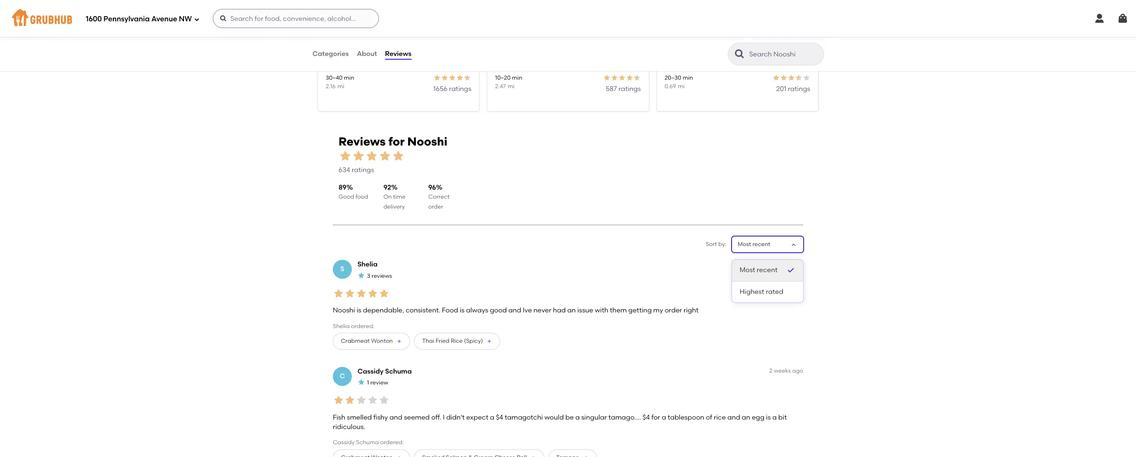 Task type: describe. For each thing, give the bounding box(es) containing it.
634 ratings
[[339, 166, 374, 174]]

consistent.
[[406, 307, 441, 315]]

1 vertical spatial ordered:
[[380, 439, 404, 446]]

by:
[[719, 241, 727, 248]]

ratings for 587 ratings
[[619, 85, 641, 93]]

(spicy)
[[464, 338, 483, 345]]

1 for 1 review
[[367, 380, 369, 386]]

587
[[606, 85, 617, 93]]

mi for 201 ratings
[[678, 83, 685, 89]]

cassidy  schuma
[[358, 368, 412, 376]]

about
[[357, 50, 377, 58]]

30–40
[[326, 75, 343, 81]]

food
[[442, 307, 458, 315]]

off.
[[431, 413, 441, 422]]

min for 1656 ratings
[[344, 75, 354, 81]]

cassidy for cassidy  schuma
[[358, 368, 384, 376]]

reviews for reviews for nooshi
[[339, 135, 386, 148]]

be
[[566, 413, 574, 422]]

3 reviews
[[367, 273, 392, 279]]

1656 ratings
[[434, 85, 472, 93]]

on
[[384, 194, 392, 200]]

good
[[490, 307, 507, 315]]

nw
[[179, 15, 192, 23]]

tamago....
[[609, 413, 641, 422]]

min for 587 ratings
[[512, 75, 522, 81]]

1600 pennsylvania avenue nw
[[86, 15, 192, 23]]

didn't
[[446, 413, 465, 422]]

order inside 96 correct order
[[428, 203, 443, 210]]

getting
[[629, 307, 652, 315]]

for inside fish smelled fishy and seemed off. i didn't expect a $4 tamagotchi would be a singular tamago.... $4 for a tablespoon of rice and an egg is a bit ridiculous.
[[652, 413, 660, 422]]

search icon image
[[734, 48, 746, 60]]

correct
[[428, 194, 450, 200]]

Search Nooshi search field
[[748, 50, 821, 59]]

of
[[706, 413, 713, 422]]

0 vertical spatial most recent
[[738, 241, 771, 248]]

plus icon image down tamagotchi
[[531, 455, 536, 457]]

an inside fish smelled fishy and seemed off. i didn't expect a $4 tamagotchi would be a singular tamago.... $4 for a tablespoon of rice and an egg is a bit ridiculous.
[[742, 413, 751, 422]]

0 horizontal spatial is
[[357, 307, 362, 315]]

0 vertical spatial ordered:
[[351, 323, 375, 329]]

2 a from the left
[[576, 413, 580, 422]]

highest rated
[[740, 288, 784, 296]]

avenue
[[151, 15, 177, 23]]

fish smelled fishy and seemed off. i didn't expect a $4 tamagotchi would be a singular tamago.... $4 for a tablespoon of rice and an egg is a bit ridiculous.
[[333, 413, 787, 431]]

0 horizontal spatial an
[[568, 307, 576, 315]]

issue
[[578, 307, 593, 315]]

2.16
[[326, 83, 336, 89]]

96
[[428, 183, 436, 192]]

fishy
[[374, 413, 388, 422]]

right
[[684, 307, 699, 315]]

ihop link
[[326, 49, 472, 60]]

plus icon image down cassidy  schuma ordered:
[[397, 455, 402, 457]]

most inside sort by: field
[[738, 241, 751, 248]]

rated
[[766, 288, 784, 296]]

weeks
[[774, 368, 791, 374]]

expect
[[466, 413, 489, 422]]

dependable,
[[363, 307, 404, 315]]

plus icon image inside the crabmeat wonton button
[[397, 339, 402, 344]]

ihop american
[[326, 50, 366, 69]]

1 horizontal spatial nooshi
[[407, 135, 448, 148]]

plus icon image inside thai fried rice (spicy) button
[[487, 339, 493, 344]]

20–30 min 0.69 mi
[[665, 75, 693, 89]]

reviews for reviews
[[385, 50, 412, 58]]

crabmeat wonton
[[341, 338, 393, 345]]

1 horizontal spatial and
[[509, 307, 521, 315]]

1 review
[[367, 380, 388, 386]]

most inside "most recent" "option"
[[740, 266, 755, 274]]

sort by:
[[706, 241, 727, 248]]

Sort by: field
[[738, 240, 771, 249]]

89
[[339, 183, 347, 192]]

thai fried rice (spicy)
[[422, 338, 483, 345]]

american
[[339, 63, 366, 69]]

highest
[[740, 288, 765, 296]]

3 a from the left
[[662, 413, 666, 422]]

would
[[545, 413, 564, 422]]

ratings for 1656 ratings
[[449, 85, 472, 93]]

check icon image
[[786, 266, 796, 275]]

categories
[[313, 50, 349, 58]]

most recent option
[[732, 260, 804, 282]]

0.69
[[665, 83, 676, 89]]

good
[[339, 194, 354, 200]]

c
[[340, 372, 345, 380]]

2 weeks ago
[[770, 368, 804, 374]]

my
[[654, 307, 663, 315]]

30–40 min 2.16 mi
[[326, 75, 354, 89]]

categories button
[[312, 37, 349, 71]]

ratings for 634 ratings
[[352, 166, 374, 174]]

fish
[[333, 413, 345, 422]]

rice
[[714, 413, 726, 422]]

1656
[[434, 85, 448, 93]]

i
[[443, 413, 445, 422]]

s
[[340, 265, 344, 273]]

1 week ago
[[773, 261, 804, 267]]

10–20 min 2.47 mi
[[495, 75, 522, 89]]

had
[[553, 307, 566, 315]]

ridiculous.
[[333, 423, 366, 431]]

shelia for shelia
[[358, 261, 378, 269]]

with
[[595, 307, 609, 315]]

wonton
[[371, 338, 393, 345]]

mi for 587 ratings
[[508, 83, 515, 89]]

1 vertical spatial order
[[665, 307, 682, 315]]

main navigation navigation
[[0, 0, 1136, 37]]

2 $4 from the left
[[643, 413, 650, 422]]



Task type: locate. For each thing, give the bounding box(es) containing it.
ratings right 634
[[352, 166, 374, 174]]

1600
[[86, 15, 102, 23]]

1 $4 from the left
[[496, 413, 503, 422]]

2.47
[[495, 83, 506, 89]]

shelia up crabmeat
[[333, 323, 350, 329]]

min right 20–30
[[683, 75, 693, 81]]

1 horizontal spatial schuma
[[385, 368, 412, 376]]

recent inside sort by: field
[[753, 241, 771, 248]]

most right by: at the right of page
[[738, 241, 751, 248]]

schuma down ridiculous.
[[356, 439, 379, 446]]

0 horizontal spatial and
[[390, 413, 402, 422]]

sort
[[706, 241, 717, 248]]

reviews button
[[385, 37, 412, 71]]

pennsylvania
[[104, 15, 150, 23]]

thai fried rice (spicy) button
[[414, 333, 501, 350]]

reviews
[[385, 50, 412, 58], [339, 135, 386, 148]]

delivery
[[384, 203, 405, 210]]

1 ago from the top
[[793, 261, 804, 267]]

1 horizontal spatial 1
[[773, 261, 775, 267]]

0 horizontal spatial cassidy
[[333, 439, 355, 446]]

$4 right expect
[[496, 413, 503, 422]]

2
[[770, 368, 773, 374]]

0 vertical spatial ago
[[793, 261, 804, 267]]

min for 201 ratings
[[683, 75, 693, 81]]

0 horizontal spatial shelia
[[333, 323, 350, 329]]

most
[[738, 241, 751, 248], [740, 266, 755, 274]]

0 vertical spatial 1
[[773, 261, 775, 267]]

an
[[568, 307, 576, 315], [742, 413, 751, 422]]

92 on time delivery
[[384, 183, 406, 210]]

1 horizontal spatial is
[[460, 307, 465, 315]]

food
[[356, 194, 368, 200]]

96 correct order
[[428, 183, 450, 210]]

seemed
[[404, 413, 430, 422]]

time
[[393, 194, 406, 200]]

min down american
[[344, 75, 354, 81]]

an left egg
[[742, 413, 751, 422]]

tamagotchi
[[505, 413, 543, 422]]

cassidy up 1 review
[[358, 368, 384, 376]]

1
[[773, 261, 775, 267], [367, 380, 369, 386]]

is right egg
[[766, 413, 771, 422]]

tablespoon
[[668, 413, 705, 422]]

ihop logo image
[[318, 0, 479, 59]]

ratings right 587
[[619, 85, 641, 93]]

$4
[[496, 413, 503, 422], [643, 413, 650, 422]]

order
[[428, 203, 443, 210], [665, 307, 682, 315]]

201
[[776, 85, 787, 93]]

min inside 20–30 min 0.69 mi
[[683, 75, 693, 81]]

1 vertical spatial nooshi
[[333, 307, 355, 315]]

2 ago from the top
[[793, 368, 804, 374]]

92
[[384, 183, 391, 192]]

ratings
[[449, 85, 472, 93], [619, 85, 641, 93], [788, 85, 811, 93], [352, 166, 374, 174]]

crabmeat wonton button
[[333, 333, 411, 350]]

shelia
[[358, 261, 378, 269], [333, 323, 350, 329]]

1 horizontal spatial order
[[665, 307, 682, 315]]

mi inside 10–20 min 2.47 mi
[[508, 83, 515, 89]]

&pizza (h street) logo image
[[488, 0, 649, 59]]

about button
[[357, 37, 378, 71]]

587 ratings
[[606, 85, 641, 93]]

shelia for shelia ordered:
[[333, 323, 350, 329]]

schuma up review
[[385, 368, 412, 376]]

cassidy  schuma ordered:
[[333, 439, 404, 446]]

2 horizontal spatial min
[[683, 75, 693, 81]]

ago for fish smelled fishy and seemed off. i didn't expect a $4 tamagotchi would be a singular tamago.... $4 for a tablespoon of rice and an egg is a bit ridiculous.
[[793, 368, 804, 374]]

shelia up 3
[[358, 261, 378, 269]]

3 min from the left
[[683, 75, 693, 81]]

most recent up "most recent" "option"
[[738, 241, 771, 248]]

1 vertical spatial cassidy
[[333, 439, 355, 446]]

min inside 30–40 min 2.16 mi
[[344, 75, 354, 81]]

most recent up highest rated
[[740, 266, 778, 274]]

1 vertical spatial 1
[[367, 380, 369, 386]]

a left tablespoon
[[662, 413, 666, 422]]

is up shelia ordered:
[[357, 307, 362, 315]]

Search for food, convenience, alcohol... search field
[[213, 9, 379, 28]]

reviews right about
[[385, 50, 412, 58]]

ratings right '201'
[[788, 85, 811, 93]]

nooshi
[[407, 135, 448, 148], [333, 307, 355, 315]]

schuma for cassidy  schuma
[[385, 368, 412, 376]]

0 vertical spatial an
[[568, 307, 576, 315]]

0 horizontal spatial 1
[[367, 380, 369, 386]]

1 for 1 week ago
[[773, 261, 775, 267]]

bit
[[779, 413, 787, 422]]

0 horizontal spatial min
[[344, 75, 354, 81]]

and right rice
[[728, 413, 741, 422]]

3
[[367, 273, 370, 279]]

always
[[466, 307, 488, 315]]

star icon image
[[434, 74, 441, 82], [441, 74, 449, 82], [449, 74, 456, 82], [456, 74, 464, 82], [464, 74, 472, 82], [464, 74, 472, 82], [603, 74, 611, 82], [611, 74, 618, 82], [618, 74, 626, 82], [626, 74, 634, 82], [634, 74, 641, 82], [634, 74, 641, 82], [773, 74, 780, 82], [780, 74, 788, 82], [788, 74, 795, 82], [795, 74, 803, 82], [795, 74, 803, 82], [803, 74, 811, 82], [339, 149, 352, 163], [352, 149, 365, 163], [365, 149, 379, 163], [379, 149, 392, 163], [392, 149, 405, 163], [358, 272, 365, 279], [333, 288, 344, 299], [344, 288, 356, 299], [356, 288, 367, 299], [367, 288, 379, 299], [379, 288, 390, 299], [358, 379, 365, 386], [333, 395, 344, 406], [344, 395, 356, 406], [356, 395, 367, 406], [367, 395, 379, 406], [379, 395, 390, 406]]

1 vertical spatial reviews
[[339, 135, 386, 148]]

0 vertical spatial for
[[389, 135, 405, 148]]

mi for 1656 ratings
[[338, 83, 344, 89]]

0 horizontal spatial $4
[[496, 413, 503, 422]]

for left tablespoon
[[652, 413, 660, 422]]

0 horizontal spatial ordered:
[[351, 323, 375, 329]]

201 ratings
[[776, 85, 811, 93]]

20–30
[[665, 75, 682, 81]]

order right my
[[665, 307, 682, 315]]

thai
[[422, 338, 434, 345]]

crabmeat
[[341, 338, 370, 345]]

and right fishy
[[390, 413, 402, 422]]

1 horizontal spatial ordered:
[[380, 439, 404, 446]]

and left ive
[[509, 307, 521, 315]]

egg
[[752, 413, 765, 422]]

singular
[[582, 413, 607, 422]]

0 horizontal spatial schuma
[[356, 439, 379, 446]]

svg image
[[1094, 13, 1106, 24], [1118, 13, 1129, 24], [219, 15, 227, 22], [194, 16, 200, 22]]

shelia ordered:
[[333, 323, 375, 329]]

nooshi up 96
[[407, 135, 448, 148]]

1 vertical spatial recent
[[757, 266, 778, 274]]

min
[[344, 75, 354, 81], [512, 75, 522, 81], [683, 75, 693, 81]]

ordered: up crabmeat wonton at the bottom
[[351, 323, 375, 329]]

ive
[[523, 307, 532, 315]]

1 horizontal spatial $4
[[643, 413, 650, 422]]

reviews inside reviews button
[[385, 50, 412, 58]]

ago right weeks
[[793, 368, 804, 374]]

week
[[777, 261, 791, 267]]

2 mi from the left
[[508, 83, 515, 89]]

a right expect
[[490, 413, 495, 422]]

plus icon image right wonton
[[397, 339, 402, 344]]

ratings for 201 ratings
[[788, 85, 811, 93]]

nooshi up shelia ordered:
[[333, 307, 355, 315]]

a left bit
[[773, 413, 777, 422]]

634
[[339, 166, 350, 174]]

fried
[[436, 338, 450, 345]]

1 vertical spatial ago
[[793, 368, 804, 374]]

0 vertical spatial most
[[738, 241, 751, 248]]

2 horizontal spatial is
[[766, 413, 771, 422]]

schuma
[[385, 368, 412, 376], [356, 439, 379, 446]]

0 vertical spatial schuma
[[385, 368, 412, 376]]

an right had
[[568, 307, 576, 315]]

mi right the 2.16 at the top of the page
[[338, 83, 344, 89]]

1 left week
[[773, 261, 775, 267]]

0 horizontal spatial order
[[428, 203, 443, 210]]

never
[[534, 307, 552, 315]]

0 vertical spatial nooshi
[[407, 135, 448, 148]]

1 min from the left
[[344, 75, 354, 81]]

1 a from the left
[[490, 413, 495, 422]]

$4 right the tamago....
[[643, 413, 650, 422]]

1 vertical spatial for
[[652, 413, 660, 422]]

ago
[[793, 261, 804, 267], [793, 368, 804, 374]]

for up 92
[[389, 135, 405, 148]]

10–20
[[495, 75, 511, 81]]

1 vertical spatial most
[[740, 266, 755, 274]]

0 vertical spatial shelia
[[358, 261, 378, 269]]

3 mi from the left
[[678, 83, 685, 89]]

1 vertical spatial an
[[742, 413, 751, 422]]

mi inside 30–40 min 2.16 mi
[[338, 83, 344, 89]]

1 horizontal spatial for
[[652, 413, 660, 422]]

mi inside 20–30 min 0.69 mi
[[678, 83, 685, 89]]

is
[[357, 307, 362, 315], [460, 307, 465, 315], [766, 413, 771, 422]]

cassidy down ridiculous.
[[333, 439, 355, 446]]

reviews
[[372, 273, 392, 279]]

schuma for cassidy  schuma ordered:
[[356, 439, 379, 446]]

ihop
[[326, 50, 345, 59]]

0 vertical spatial order
[[428, 203, 443, 210]]

nooshi is dependable, consistent. food is always good and ive never had an issue with them getting my order right
[[333, 307, 699, 315]]

1 horizontal spatial min
[[512, 75, 522, 81]]

0 horizontal spatial nooshi
[[333, 307, 355, 315]]

is right food
[[460, 307, 465, 315]]

plus icon image
[[397, 339, 402, 344], [487, 339, 493, 344], [397, 455, 402, 457], [531, 455, 536, 457], [583, 455, 589, 457]]

1 horizontal spatial cassidy
[[358, 368, 384, 376]]

recent
[[753, 241, 771, 248], [757, 266, 778, 274]]

4 a from the left
[[773, 413, 777, 422]]

0 horizontal spatial for
[[389, 135, 405, 148]]

min inside 10–20 min 2.47 mi
[[512, 75, 522, 81]]

1 horizontal spatial shelia
[[358, 261, 378, 269]]

ago right week
[[793, 261, 804, 267]]

is inside fish smelled fishy and seemed off. i didn't expect a $4 tamagotchi would be a singular tamago.... $4 for a tablespoon of rice and an egg is a bit ridiculous.
[[766, 413, 771, 422]]

plus icon image right (spicy)
[[487, 339, 493, 344]]

mi right 0.69
[[678, 83, 685, 89]]

cassidy for cassidy  schuma ordered:
[[333, 439, 355, 446]]

1 mi from the left
[[338, 83, 344, 89]]

most up highest
[[740, 266, 755, 274]]

most recent inside "option"
[[740, 266, 778, 274]]

reviews up 634 ratings
[[339, 135, 386, 148]]

min right '10–20'
[[512, 75, 522, 81]]

1 vertical spatial most recent
[[740, 266, 778, 274]]

smelled
[[347, 413, 372, 422]]

ordered: down fishy
[[380, 439, 404, 446]]

a right be
[[576, 413, 580, 422]]

2 min from the left
[[512, 75, 522, 81]]

recent up highest rated
[[757, 266, 778, 274]]

1 horizontal spatial an
[[742, 413, 751, 422]]

1 vertical spatial schuma
[[356, 439, 379, 446]]

rice
[[451, 338, 463, 345]]

most recent
[[738, 241, 771, 248], [740, 266, 778, 274]]

1 vertical spatial shelia
[[333, 323, 350, 329]]

2 horizontal spatial mi
[[678, 83, 685, 89]]

0 horizontal spatial mi
[[338, 83, 344, 89]]

recent inside "most recent" "option"
[[757, 266, 778, 274]]

89 good food
[[339, 183, 368, 200]]

caret down icon image
[[790, 241, 798, 248]]

p.f. chang's  logo image
[[657, 0, 818, 59]]

cassidy
[[358, 368, 384, 376], [333, 439, 355, 446]]

for
[[389, 135, 405, 148], [652, 413, 660, 422]]

a
[[490, 413, 495, 422], [576, 413, 580, 422], [662, 413, 666, 422], [773, 413, 777, 422]]

mi right 2.47 on the left
[[508, 83, 515, 89]]

plus icon image down singular
[[583, 455, 589, 457]]

recent up "most recent" "option"
[[753, 241, 771, 248]]

1 horizontal spatial mi
[[508, 83, 515, 89]]

ratings right 1656
[[449, 85, 472, 93]]

0 vertical spatial cassidy
[[358, 368, 384, 376]]

and
[[509, 307, 521, 315], [390, 413, 402, 422], [728, 413, 741, 422]]

ago for nooshi is dependable, consistent. food is always good and ive never had an issue with them getting my order right
[[793, 261, 804, 267]]

order down the correct
[[428, 203, 443, 210]]

0 vertical spatial recent
[[753, 241, 771, 248]]

1 left review
[[367, 380, 369, 386]]

2 horizontal spatial and
[[728, 413, 741, 422]]

0 vertical spatial reviews
[[385, 50, 412, 58]]



Task type: vqa. For each thing, say whether or not it's contained in the screenshot.
svg icon to the left
yes



